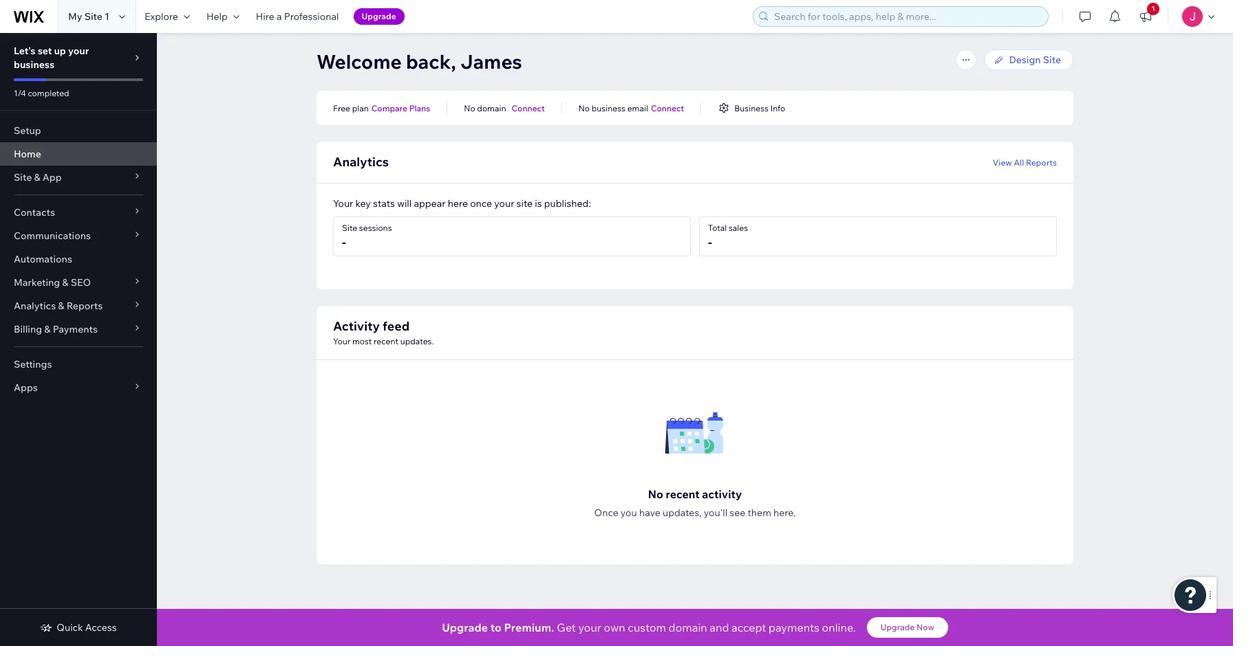 Task type: describe. For each thing, give the bounding box(es) containing it.
0 vertical spatial domain
[[477, 103, 506, 113]]

1 connect from the left
[[512, 103, 545, 113]]

& for analytics
[[58, 300, 64, 312]]

all
[[1014, 157, 1024, 168]]

own
[[604, 621, 625, 635]]

set
[[38, 45, 52, 57]]

now
[[917, 623, 934, 633]]

stats
[[373, 197, 395, 210]]

home
[[14, 148, 41, 160]]

free
[[333, 103, 350, 113]]

payments
[[53, 323, 98, 336]]

activity
[[702, 488, 742, 502]]

upgrade now button
[[867, 618, 948, 639]]

let's set up your business
[[14, 45, 89, 71]]

recent inside activity feed your most recent updates.
[[374, 336, 398, 347]]

no domain connect
[[464, 103, 545, 113]]

sales
[[729, 223, 748, 233]]

view all reports button
[[993, 156, 1057, 169]]

2 connect from the left
[[651, 103, 684, 113]]

will
[[397, 197, 412, 210]]

no recent activity once you have updates, you'll see them here.
[[594, 488, 796, 519]]

and
[[710, 621, 729, 635]]

contacts button
[[0, 201, 157, 224]]

marketing & seo button
[[0, 271, 157, 294]]

recent inside no recent activity once you have updates, you'll see them here.
[[666, 488, 700, 502]]

& for marketing
[[62, 277, 68, 289]]

site right my
[[84, 10, 102, 23]]

sidebar element
[[0, 33, 157, 647]]

activity
[[333, 319, 380, 334]]

business inside "let's set up your business"
[[14, 58, 54, 71]]

sessions
[[359, 223, 392, 233]]

analytics & reports button
[[0, 294, 157, 318]]

plans
[[409, 103, 430, 113]]

welcome
[[317, 50, 402, 74]]

welcome back, james
[[317, 50, 522, 74]]

no for recent
[[648, 488, 663, 502]]

business info button
[[718, 102, 785, 114]]

connect link for no business email connect
[[651, 102, 684, 114]]

professional
[[284, 10, 339, 23]]

setup
[[14, 125, 41, 137]]

analytics & reports
[[14, 300, 103, 312]]

updates.
[[400, 336, 434, 347]]

upgrade for upgrade to premium. get your own custom domain and accept payments online.
[[442, 621, 488, 635]]

to
[[490, 621, 501, 635]]

explore
[[144, 10, 178, 23]]

billing & payments
[[14, 323, 98, 336]]

marketing & seo
[[14, 277, 91, 289]]

see
[[730, 507, 745, 519]]

analytics for analytics
[[333, 154, 389, 170]]

site right design
[[1043, 54, 1061, 66]]

have
[[639, 507, 660, 519]]

james
[[460, 50, 522, 74]]

access
[[85, 622, 117, 634]]

key
[[355, 197, 371, 210]]

your key stats will appear here once your site is published:
[[333, 197, 591, 210]]

1 vertical spatial business
[[592, 103, 625, 113]]

feed
[[383, 319, 410, 334]]

you'll
[[704, 507, 727, 519]]

& for site
[[34, 171, 40, 184]]

help
[[206, 10, 228, 23]]

up
[[54, 45, 66, 57]]

quick access button
[[40, 622, 117, 634]]

help button
[[198, 0, 248, 33]]

published:
[[544, 197, 591, 210]]

info
[[770, 103, 785, 113]]

no business email connect
[[578, 103, 684, 113]]

here.
[[773, 507, 796, 519]]

completed
[[28, 88, 69, 98]]

a
[[277, 10, 282, 23]]

view
[[993, 157, 1012, 168]]

activity feed your most recent updates.
[[333, 319, 434, 347]]

business info
[[734, 103, 785, 113]]

design
[[1009, 54, 1041, 66]]

design site link
[[984, 50, 1073, 70]]

your inside activity feed your most recent updates.
[[333, 336, 350, 347]]

here
[[448, 197, 468, 210]]

site inside popup button
[[14, 171, 32, 184]]

1 button
[[1130, 0, 1161, 33]]

communications
[[14, 230, 91, 242]]

automations
[[14, 253, 72, 266]]

1 your from the top
[[333, 197, 353, 210]]

Search for tools, apps, help & more... field
[[770, 7, 1044, 26]]

updates,
[[663, 507, 702, 519]]

hire
[[256, 10, 274, 23]]

business
[[734, 103, 769, 113]]



Task type: vqa. For each thing, say whether or not it's contained in the screenshot.
No to the left
yes



Task type: locate. For each thing, give the bounding box(es) containing it.
site left sessions
[[342, 223, 357, 233]]

apps
[[14, 382, 38, 394]]

total
[[708, 223, 727, 233]]

you
[[621, 507, 637, 519]]

0 vertical spatial recent
[[374, 336, 398, 347]]

- inside the total sales -
[[708, 235, 712, 250]]

once
[[594, 507, 618, 519]]

0 horizontal spatial -
[[342, 235, 346, 250]]

-
[[342, 235, 346, 250], [708, 235, 712, 250]]

upgrade
[[362, 11, 396, 21], [442, 621, 488, 635], [881, 623, 915, 633]]

1 vertical spatial reports
[[67, 300, 103, 312]]

site & app button
[[0, 166, 157, 189]]

your right the 'get'
[[578, 621, 601, 635]]

site sessions -
[[342, 223, 392, 250]]

view all reports
[[993, 157, 1057, 168]]

1 horizontal spatial your
[[494, 197, 514, 210]]

once
[[470, 197, 492, 210]]

1
[[1151, 4, 1155, 13], [105, 10, 109, 23]]

2 vertical spatial your
[[578, 621, 601, 635]]

business down 'let's' on the left top of the page
[[14, 58, 54, 71]]

analytics down the marketing
[[14, 300, 56, 312]]

0 horizontal spatial upgrade
[[362, 11, 396, 21]]

connect link down james
[[512, 102, 545, 114]]

my
[[68, 10, 82, 23]]

get
[[557, 621, 576, 635]]

upgrade button
[[353, 8, 404, 25]]

1 connect link from the left
[[512, 102, 545, 114]]

your left key
[[333, 197, 353, 210]]

accept
[[731, 621, 766, 635]]

most
[[352, 336, 372, 347]]

your
[[68, 45, 89, 57], [494, 197, 514, 210], [578, 621, 601, 635]]

setup link
[[0, 119, 157, 142]]

automations link
[[0, 248, 157, 271]]

upgrade for upgrade
[[362, 11, 396, 21]]

1 vertical spatial recent
[[666, 488, 700, 502]]

upgrade for upgrade now
[[881, 623, 915, 633]]

online.
[[822, 621, 856, 635]]

analytics up key
[[333, 154, 389, 170]]

0 horizontal spatial analytics
[[14, 300, 56, 312]]

domain left and on the right
[[669, 621, 707, 635]]

site & app
[[14, 171, 62, 184]]

upgrade up welcome
[[362, 11, 396, 21]]

them
[[748, 507, 771, 519]]

- for total sales -
[[708, 235, 712, 250]]

communications button
[[0, 224, 157, 248]]

1 inside button
[[1151, 4, 1155, 13]]

reports right all
[[1026, 157, 1057, 168]]

1 horizontal spatial upgrade
[[442, 621, 488, 635]]

quick
[[57, 622, 83, 634]]

hire a professional
[[256, 10, 339, 23]]

1 - from the left
[[342, 235, 346, 250]]

no right plans
[[464, 103, 475, 113]]

your left site at the left top of page
[[494, 197, 514, 210]]

no
[[464, 103, 475, 113], [578, 103, 590, 113], [648, 488, 663, 502]]

connect
[[512, 103, 545, 113], [651, 103, 684, 113]]

contacts
[[14, 206, 55, 219]]

1 horizontal spatial 1
[[1151, 4, 1155, 13]]

reports inside dropdown button
[[67, 300, 103, 312]]

site
[[84, 10, 102, 23], [1043, 54, 1061, 66], [14, 171, 32, 184], [342, 223, 357, 233]]

1 vertical spatial analytics
[[14, 300, 56, 312]]

2 connect link from the left
[[651, 102, 684, 114]]

business
[[14, 58, 54, 71], [592, 103, 625, 113]]

1 vertical spatial domain
[[669, 621, 707, 635]]

connect down james
[[512, 103, 545, 113]]

site down the 'home'
[[14, 171, 32, 184]]

&
[[34, 171, 40, 184], [62, 277, 68, 289], [58, 300, 64, 312], [44, 323, 51, 336]]

reports
[[1026, 157, 1057, 168], [67, 300, 103, 312]]

is
[[535, 197, 542, 210]]

1 horizontal spatial domain
[[669, 621, 707, 635]]

1 horizontal spatial connect
[[651, 103, 684, 113]]

1 horizontal spatial reports
[[1026, 157, 1057, 168]]

free plan compare plans
[[333, 103, 430, 113]]

payments
[[769, 621, 819, 635]]

apps button
[[0, 376, 157, 400]]

1 horizontal spatial connect link
[[651, 102, 684, 114]]

0 vertical spatial your
[[333, 197, 353, 210]]

upgrade left now
[[881, 623, 915, 633]]

2 horizontal spatial no
[[648, 488, 663, 502]]

marketing
[[14, 277, 60, 289]]

0 horizontal spatial recent
[[374, 336, 398, 347]]

total sales -
[[708, 223, 748, 250]]

custom
[[628, 621, 666, 635]]

settings link
[[0, 353, 157, 376]]

no left "email"
[[578, 103, 590, 113]]

2 your from the top
[[333, 336, 350, 347]]

1 horizontal spatial analytics
[[333, 154, 389, 170]]

2 - from the left
[[708, 235, 712, 250]]

recent up updates,
[[666, 488, 700, 502]]

0 vertical spatial your
[[68, 45, 89, 57]]

upgrade now
[[881, 623, 934, 633]]

email
[[627, 103, 648, 113]]

0 horizontal spatial domain
[[477, 103, 506, 113]]

1 horizontal spatial recent
[[666, 488, 700, 502]]

connect link for no domain connect
[[512, 102, 545, 114]]

0 horizontal spatial connect link
[[512, 102, 545, 114]]

domain
[[477, 103, 506, 113], [669, 621, 707, 635]]

analytics inside analytics & reports dropdown button
[[14, 300, 56, 312]]

1 vertical spatial your
[[494, 197, 514, 210]]

upgrade left the 'to'
[[442, 621, 488, 635]]

1 horizontal spatial business
[[592, 103, 625, 113]]

your left the most
[[333, 336, 350, 347]]

recent
[[374, 336, 398, 347], [666, 488, 700, 502]]

analytics
[[333, 154, 389, 170], [14, 300, 56, 312]]

let's
[[14, 45, 35, 57]]

seo
[[71, 277, 91, 289]]

analytics for analytics & reports
[[14, 300, 56, 312]]

no for domain
[[464, 103, 475, 113]]

quick access
[[57, 622, 117, 634]]

1 vertical spatial your
[[333, 336, 350, 347]]

0 horizontal spatial connect
[[512, 103, 545, 113]]

& left seo
[[62, 277, 68, 289]]

0 vertical spatial business
[[14, 58, 54, 71]]

back,
[[406, 50, 456, 74]]

compare plans link
[[371, 102, 430, 114]]

your right up
[[68, 45, 89, 57]]

0 horizontal spatial reports
[[67, 300, 103, 312]]

1 horizontal spatial -
[[708, 235, 712, 250]]

0 vertical spatial analytics
[[333, 154, 389, 170]]

business left "email"
[[592, 103, 625, 113]]

0 vertical spatial reports
[[1026, 157, 1057, 168]]

no for business
[[578, 103, 590, 113]]

compare
[[371, 103, 407, 113]]

your inside "let's set up your business"
[[68, 45, 89, 57]]

no up have
[[648, 488, 663, 502]]

2 horizontal spatial your
[[578, 621, 601, 635]]

my site 1
[[68, 10, 109, 23]]

hire a professional link
[[248, 0, 347, 33]]

- inside site sessions -
[[342, 235, 346, 250]]

billing & payments button
[[0, 318, 157, 341]]

site inside site sessions -
[[342, 223, 357, 233]]

home link
[[0, 142, 157, 166]]

connect right "email"
[[651, 103, 684, 113]]

reports for analytics & reports
[[67, 300, 103, 312]]

appear
[[414, 197, 446, 210]]

recent down feed at the left
[[374, 336, 398, 347]]

1/4
[[14, 88, 26, 98]]

0 horizontal spatial 1
[[105, 10, 109, 23]]

app
[[42, 171, 62, 184]]

site
[[516, 197, 533, 210]]

reports for view all reports
[[1026, 157, 1057, 168]]

connect link
[[512, 102, 545, 114], [651, 102, 684, 114]]

0 horizontal spatial no
[[464, 103, 475, 113]]

& right billing
[[44, 323, 51, 336]]

billing
[[14, 323, 42, 336]]

& for billing
[[44, 323, 51, 336]]

& up billing & payments
[[58, 300, 64, 312]]

1 horizontal spatial no
[[578, 103, 590, 113]]

premium.
[[504, 621, 554, 635]]

domain down james
[[477, 103, 506, 113]]

- for site sessions -
[[342, 235, 346, 250]]

reports inside button
[[1026, 157, 1057, 168]]

& left app
[[34, 171, 40, 184]]

plan
[[352, 103, 369, 113]]

upgrade to premium. get your own custom domain and accept payments online.
[[442, 621, 856, 635]]

no inside no recent activity once you have updates, you'll see them here.
[[648, 488, 663, 502]]

2 horizontal spatial upgrade
[[881, 623, 915, 633]]

0 horizontal spatial your
[[68, 45, 89, 57]]

connect link right "email"
[[651, 102, 684, 114]]

reports down seo
[[67, 300, 103, 312]]

0 horizontal spatial business
[[14, 58, 54, 71]]

settings
[[14, 358, 52, 371]]



